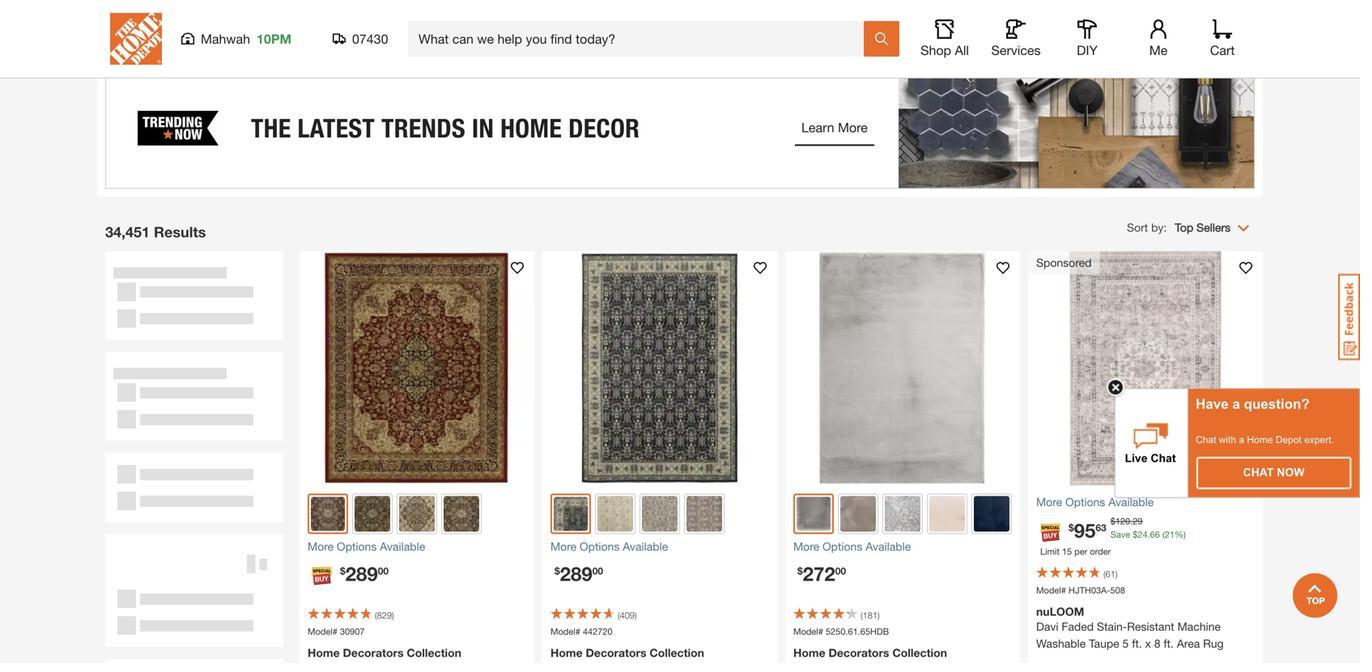 Task type: locate. For each thing, give the bounding box(es) containing it.
more options available link up the 29
[[1036, 494, 1255, 511]]

home decorators collection link down 829 at left bottom
[[308, 647, 526, 664]]

$ right 63
[[1111, 517, 1116, 527]]

home decorators collection link down 409
[[551, 647, 769, 664]]

07430
[[352, 31, 388, 47]]

2 collection from the left
[[650, 647, 704, 660]]

home left depot
[[1247, 435, 1273, 446]]

options
[[1065, 496, 1105, 509], [337, 540, 377, 554], [580, 540, 620, 554], [823, 540, 863, 554]]

decorators
[[343, 647, 404, 660], [586, 647, 646, 660], [829, 647, 889, 660]]

00 inside $ 272 00
[[835, 566, 846, 577]]

area right gray
[[571, 20, 593, 33]]

0 vertical spatial a
[[1233, 397, 1240, 412]]

me button
[[1133, 19, 1184, 58]]

00 for model# 442720
[[592, 566, 603, 577]]

3 collection from the left
[[892, 647, 947, 660]]

( 409 )
[[618, 611, 637, 621]]

What can we help you find today? search field
[[419, 22, 863, 56]]

more options available link down the ivory image
[[308, 539, 526, 556]]

area for gray
[[571, 20, 593, 33]]

)
[[1116, 570, 1118, 580], [392, 611, 394, 621], [635, 611, 637, 621], [878, 611, 880, 621]]

options up $ 272 00
[[823, 540, 863, 554]]

area up all
[[963, 20, 985, 33]]

2 horizontal spatial 00
[[835, 566, 846, 577]]

rugs for gray area rugs
[[596, 20, 621, 33]]

model# for 272
[[793, 627, 823, 638]]

$ up model# 5250.61.65hdb
[[797, 566, 803, 577]]

) for 120
[[1116, 570, 1118, 580]]

black area rugs
[[1125, 20, 1206, 33]]

black image
[[444, 497, 479, 532]]

0 vertical spatial .
[[1130, 517, 1133, 527]]

chat now
[[1243, 467, 1305, 479]]

taupe
[[1089, 638, 1119, 651]]

the latest trends in home decor image
[[105, 68, 1255, 189]]

faded
[[1062, 621, 1094, 634]]

1 horizontal spatial collection
[[650, 647, 704, 660]]

) for 272
[[878, 611, 880, 621]]

more options available
[[1036, 496, 1154, 509], [308, 540, 425, 554], [551, 540, 668, 554], [793, 540, 911, 554]]

2 horizontal spatial decorators
[[829, 647, 889, 660]]

decorators down 30907
[[343, 647, 404, 660]]

2 horizontal spatial home decorators collection
[[793, 647, 947, 660]]

home decorators collection
[[308, 647, 461, 660], [551, 647, 704, 660], [793, 647, 947, 660]]

home decorators collection link for 289
[[551, 647, 769, 664]]

15
[[1062, 547, 1072, 557]]

1 horizontal spatial home decorators collection link
[[551, 647, 769, 664]]

(
[[1163, 530, 1165, 540], [1103, 570, 1106, 580], [375, 611, 377, 621], [618, 611, 620, 621], [861, 611, 863, 621]]

( inside $ 120 . 29 save $ 24 . 66 ( 21 %) limit 15 per order
[[1163, 530, 1165, 540]]

1 horizontal spatial ft.
[[1164, 638, 1174, 651]]

2 ft. from the left
[[1164, 638, 1174, 651]]

3 decorators from the left
[[829, 647, 889, 660]]

a right 'have'
[[1233, 397, 1240, 412]]

rugs for green area rugs
[[988, 20, 1013, 33]]

collection
[[407, 647, 461, 660], [650, 647, 704, 660], [892, 647, 947, 660]]

gianna indigo 8 ft. x 10 ft. border area rug image
[[542, 251, 777, 486]]

more up 272
[[793, 540, 819, 554]]

available up the 29
[[1109, 496, 1154, 509]]

more
[[1036, 496, 1062, 509], [308, 540, 334, 554], [551, 540, 577, 554], [793, 540, 819, 554]]

more down red icon
[[308, 540, 334, 554]]

home down model# 442720
[[551, 647, 583, 660]]

more options available link down brown icon
[[551, 539, 769, 556]]

$ down indigo icon
[[555, 566, 560, 577]]

home decorators collection link down 5250.61.65hdb
[[793, 647, 1012, 664]]

ft. left x on the bottom of the page
[[1132, 638, 1142, 651]]

) for 289
[[635, 611, 637, 621]]

model# for 120
[[1036, 586, 1066, 596]]

00
[[378, 566, 389, 577], [592, 566, 603, 577], [835, 566, 846, 577]]

289
[[345, 563, 378, 586], [560, 563, 592, 586]]

2 home decorators collection link from the left
[[551, 647, 769, 664]]

0 horizontal spatial 00
[[378, 566, 389, 577]]

model# left 442720
[[551, 627, 580, 638]]

1 horizontal spatial decorators
[[586, 647, 646, 660]]

the home depot logo image
[[110, 13, 162, 65]]

area right beige
[[379, 20, 401, 33]]

chat
[[1196, 435, 1216, 446]]

machine
[[1178, 621, 1221, 634]]

white area rugs link
[[688, 18, 866, 35]]

0 horizontal spatial $ 289 00
[[340, 563, 389, 586]]

2 home decorators collection from the left
[[551, 647, 704, 660]]

home for model# 442720
[[551, 647, 583, 660]]

more for model# 30907
[[308, 540, 334, 554]]

more options available down green image
[[308, 540, 425, 554]]

area right blue in the top left of the page
[[181, 20, 204, 33]]

120
[[1116, 517, 1130, 527]]

home for model# 30907
[[308, 647, 340, 660]]

home
[[1247, 435, 1273, 446], [308, 647, 340, 660], [551, 647, 583, 660], [793, 647, 826, 660]]

10pm
[[257, 31, 291, 47]]

beige image
[[597, 497, 633, 532]]

model# up nuloom
[[1036, 586, 1066, 596]]

1 289 from the left
[[345, 563, 378, 586]]

$ 289 00 up model# 442720
[[555, 563, 603, 586]]

rugs
[[207, 20, 232, 33], [404, 20, 429, 33], [596, 20, 621, 33], [793, 20, 818, 33], [988, 20, 1013, 33], [1181, 20, 1206, 33]]

more options available link for ( 409 )
[[551, 539, 769, 556]]

area down machine
[[1177, 638, 1200, 651]]

$ 120 . 29 save $ 24 . 66 ( 21 %) limit 15 per order
[[1040, 517, 1186, 557]]

rugs for beige area rugs
[[404, 20, 429, 33]]

model# left 5250.61.65hdb
[[793, 627, 823, 638]]

$ 289 00 up ( 829 )
[[340, 563, 389, 586]]

model# 442720
[[551, 627, 613, 638]]

1 home decorators collection link from the left
[[308, 647, 526, 664]]

$ up 15
[[1069, 523, 1074, 534]]

model# left 30907
[[308, 627, 338, 638]]

4 rugs from the left
[[793, 20, 818, 33]]

davi faded stain-resistant machine washable taupe 5 ft. x 8 ft. area rug image
[[1028, 251, 1263, 486]]

more options available for model# 442720
[[551, 540, 668, 554]]

blue area rugs link
[[105, 18, 283, 35]]

3 rugs from the left
[[596, 20, 621, 33]]

results
[[154, 224, 206, 241]]

with
[[1219, 435, 1236, 446]]

home decorators collection link
[[308, 647, 526, 664], [551, 647, 769, 664], [793, 647, 1012, 664]]

home down model# 30907
[[308, 647, 340, 660]]

$
[[1111, 517, 1116, 527], [1069, 523, 1074, 534], [1133, 530, 1138, 540], [340, 566, 345, 577], [555, 566, 560, 577], [797, 566, 803, 577]]

more options available link for ( 829 )
[[308, 539, 526, 556]]

home down model# 5250.61.65hdb
[[793, 647, 826, 660]]

available down the ivory image
[[380, 540, 425, 554]]

green image
[[355, 497, 390, 532]]

181
[[863, 611, 878, 621]]

3 00 from the left
[[835, 566, 846, 577]]

services button
[[990, 19, 1042, 58]]

area
[[181, 20, 204, 33], [379, 20, 401, 33], [571, 20, 593, 33], [767, 20, 790, 33], [963, 20, 985, 33], [1156, 20, 1178, 33], [1177, 638, 1200, 651]]

a
[[1233, 397, 1240, 412], [1239, 435, 1244, 446]]

6 rugs from the left
[[1181, 20, 1206, 33]]

indigo image
[[554, 498, 588, 532]]

more options available down beige icon
[[551, 540, 668, 554]]

available for ( 829 )
[[380, 540, 425, 554]]

resistant
[[1127, 621, 1174, 634]]

1 $ 289 00 from the left
[[340, 563, 389, 586]]

0 horizontal spatial home decorators collection link
[[308, 647, 526, 664]]

more down indigo icon
[[551, 540, 577, 554]]

$ inside $ 272 00
[[797, 566, 803, 577]]

00 down beige icon
[[592, 566, 603, 577]]

gray image
[[642, 497, 678, 532], [797, 498, 831, 532]]

more for model# 5250.61.65hdb
[[793, 540, 819, 554]]

ivory image
[[399, 497, 435, 532]]

blush image
[[929, 497, 965, 532]]

shop
[[921, 43, 951, 58]]

diy button
[[1061, 19, 1113, 58]]

3 home decorators collection link from the left
[[793, 647, 1012, 664]]

cart link
[[1205, 19, 1240, 58]]

2 rugs from the left
[[404, 20, 429, 33]]

available down multi icon
[[866, 540, 911, 554]]

area for green
[[963, 20, 985, 33]]

more options available link for ( 181 )
[[793, 539, 1012, 556]]

00 down taupe image
[[835, 566, 846, 577]]

ft. right 8
[[1164, 638, 1174, 651]]

1 horizontal spatial 289
[[560, 563, 592, 586]]

gray image left taupe image
[[797, 498, 831, 532]]

home decorators collection link for 272
[[793, 647, 1012, 664]]

3 home decorators collection from the left
[[793, 647, 947, 660]]

per
[[1075, 547, 1088, 557]]

more options available link down multi icon
[[793, 539, 1012, 556]]

multi image
[[885, 497, 921, 532]]

model#
[[1036, 586, 1066, 596], [308, 627, 338, 638], [551, 627, 580, 638], [793, 627, 823, 638]]

2 decorators from the left
[[586, 647, 646, 660]]

1 horizontal spatial home decorators collection
[[551, 647, 704, 660]]

options down green image
[[337, 540, 377, 554]]

beige area rugs
[[348, 20, 429, 33]]

home decorators collection down 5250.61.65hdb
[[793, 647, 947, 660]]

home decorators collection down ( 829 )
[[308, 647, 461, 660]]

decorators down 442720
[[586, 647, 646, 660]]

more options available down taupe image
[[793, 540, 911, 554]]

nuloom davi faded stain-resistant machine washable taupe 5 ft. x 8 ft. area rug
[[1036, 606, 1224, 651]]

442720
[[583, 627, 613, 638]]

0 horizontal spatial ft.
[[1132, 638, 1142, 651]]

( for 120
[[1103, 570, 1106, 580]]

gray image left brown icon
[[642, 497, 678, 532]]

red image
[[311, 498, 345, 532]]

0 horizontal spatial home decorators collection
[[308, 647, 461, 660]]

1 rugs from the left
[[207, 20, 232, 33]]

1 vertical spatial .
[[1148, 530, 1150, 540]]

area right the white
[[767, 20, 790, 33]]

$ 95 63
[[1069, 519, 1107, 542]]

rugs for blue area rugs
[[207, 20, 232, 33]]

0 horizontal spatial decorators
[[343, 647, 404, 660]]

options down beige icon
[[580, 540, 620, 554]]

00 up ( 829 )
[[378, 566, 389, 577]]

$ 289 00
[[340, 563, 389, 586], [555, 563, 603, 586]]

0 horizontal spatial 289
[[345, 563, 378, 586]]

available
[[1109, 496, 1154, 509], [380, 540, 425, 554], [623, 540, 668, 554], [866, 540, 911, 554]]

rug
[[1203, 638, 1224, 651]]

piper grey 7 ft. x 9 ft. solid polyester area rug image
[[785, 251, 1020, 486]]

289 up ( 829 )
[[345, 563, 378, 586]]

available down beige icon
[[623, 540, 668, 554]]

options for model# 30907
[[337, 540, 377, 554]]

ft.
[[1132, 638, 1142, 651], [1164, 638, 1174, 651]]

1 horizontal spatial $ 289 00
[[555, 563, 603, 586]]

1 horizontal spatial 00
[[592, 566, 603, 577]]

collection for 289
[[650, 647, 704, 660]]

.
[[1130, 517, 1133, 527], [1148, 530, 1150, 540]]

2 00 from the left
[[592, 566, 603, 577]]

0 horizontal spatial gray image
[[642, 497, 678, 532]]

0 horizontal spatial collection
[[407, 647, 461, 660]]

2 horizontal spatial collection
[[892, 647, 947, 660]]

decorators down 5250.61.65hdb
[[829, 647, 889, 660]]

chat with a home depot expert.
[[1196, 435, 1334, 446]]

2 horizontal spatial home decorators collection link
[[793, 647, 1012, 664]]

area up me
[[1156, 20, 1178, 33]]

409
[[620, 611, 635, 621]]

home decorators collection for 289
[[551, 647, 704, 660]]

area for black
[[1156, 20, 1178, 33]]

home decorators collection down 442720
[[551, 647, 704, 660]]

silk road red 8 ft. x 10 ft. medallion area rug image
[[300, 251, 534, 486]]

a right with
[[1239, 435, 1244, 446]]

5 rugs from the left
[[988, 20, 1013, 33]]

green area rugs
[[930, 20, 1013, 33]]

289 up model# 442720
[[560, 563, 592, 586]]

1 00 from the left
[[378, 566, 389, 577]]



Task type: describe. For each thing, give the bounding box(es) containing it.
order
[[1090, 547, 1111, 557]]

now
[[1277, 467, 1305, 479]]

x
[[1145, 638, 1151, 651]]

question?
[[1244, 397, 1310, 412]]

green area rugs link
[[882, 18, 1061, 35]]

00 for model# 5250.61.65hdb
[[835, 566, 846, 577]]

white area rugs
[[736, 20, 818, 33]]

mahwah 10pm
[[201, 31, 291, 47]]

1 horizontal spatial gray image
[[797, 498, 831, 532]]

diy
[[1077, 43, 1098, 58]]

24
[[1138, 530, 1148, 540]]

available for ( 181 )
[[866, 540, 911, 554]]

white
[[736, 20, 764, 33]]

( for 289
[[618, 611, 620, 621]]

options for model# 442720
[[580, 540, 620, 554]]

30907
[[340, 627, 365, 638]]

beige
[[348, 20, 375, 33]]

rugs for black area rugs
[[1181, 20, 1206, 33]]

61
[[1106, 570, 1116, 580]]

66
[[1150, 530, 1160, 540]]

black area rugs link
[[1077, 18, 1255, 35]]

$ inside $ 95 63
[[1069, 523, 1074, 534]]

rugs for white area rugs
[[793, 20, 818, 33]]

top
[[1175, 221, 1193, 234]]

brown image
[[687, 497, 722, 532]]

1 vertical spatial a
[[1239, 435, 1244, 446]]

29
[[1133, 517, 1143, 527]]

cart
[[1210, 43, 1235, 58]]

34,451 results
[[105, 224, 206, 241]]

more up limit
[[1036, 496, 1062, 509]]

more options available up 63
[[1036, 496, 1154, 509]]

sort
[[1127, 221, 1148, 234]]

mahwah
[[201, 31, 250, 47]]

272
[[803, 563, 835, 586]]

area for white
[[767, 20, 790, 33]]

shop all
[[921, 43, 969, 58]]

beige area rugs link
[[300, 18, 478, 35]]

have a question?
[[1196, 397, 1310, 412]]

all
[[955, 43, 969, 58]]

by:
[[1151, 221, 1167, 234]]

model# 5250.61.65hdb
[[793, 627, 889, 638]]

1 home decorators collection from the left
[[308, 647, 461, 660]]

07430 button
[[333, 31, 389, 47]]

5
[[1123, 638, 1129, 651]]

washable
[[1036, 638, 1086, 651]]

chat
[[1243, 467, 1274, 479]]

model# for 289
[[551, 627, 580, 638]]

sort by: top sellers
[[1127, 221, 1231, 234]]

1 decorators from the left
[[343, 647, 404, 660]]

options up 95
[[1065, 496, 1105, 509]]

21
[[1165, 530, 1175, 540]]

sellers
[[1197, 221, 1231, 234]]

gray area rugs
[[544, 20, 621, 33]]

1 ft. from the left
[[1132, 638, 1142, 651]]

nuloom
[[1036, 606, 1084, 619]]

shop all button
[[919, 19, 971, 58]]

feedback link image
[[1338, 274, 1360, 361]]

me
[[1149, 43, 1168, 58]]

blue area rugs
[[157, 20, 232, 33]]

63
[[1096, 523, 1107, 534]]

blue
[[157, 20, 178, 33]]

2 $ 289 00 from the left
[[555, 563, 603, 586]]

0 horizontal spatial .
[[1130, 517, 1133, 527]]

limit
[[1040, 547, 1060, 557]]

( 61 )
[[1103, 570, 1118, 580]]

expert.
[[1304, 435, 1334, 446]]

area for beige
[[379, 20, 401, 33]]

1 collection from the left
[[407, 647, 461, 660]]

$ down red icon
[[340, 566, 345, 577]]

1 horizontal spatial .
[[1148, 530, 1150, 540]]

taupe image
[[840, 497, 876, 532]]

collection for 272
[[892, 647, 947, 660]]

sponsored
[[1036, 256, 1092, 270]]

have
[[1196, 397, 1229, 412]]

( for 272
[[861, 611, 863, 621]]

available for ( 409 )
[[623, 540, 668, 554]]

decorators for 289
[[586, 647, 646, 660]]

stain-
[[1097, 621, 1127, 634]]

34,451
[[105, 224, 150, 241]]

( 181 )
[[861, 611, 880, 621]]

green
[[930, 20, 959, 33]]

more options available for model# 5250.61.65hdb
[[793, 540, 911, 554]]

829
[[377, 611, 392, 621]]

$ down the 29
[[1133, 530, 1138, 540]]

2 289 from the left
[[560, 563, 592, 586]]

( 829 )
[[375, 611, 394, 621]]

$ 272 00
[[797, 563, 846, 586]]

save
[[1111, 530, 1130, 540]]

area inside nuloom davi faded stain-resistant machine washable taupe 5 ft. x 8 ft. area rug
[[1177, 638, 1200, 651]]

home decorators collection for 272
[[793, 647, 947, 660]]

508
[[1110, 586, 1125, 596]]

chat now link
[[1197, 458, 1350, 489]]

95
[[1074, 519, 1096, 542]]

davi
[[1036, 621, 1059, 634]]

8
[[1154, 638, 1161, 651]]

model# hjth03a-508
[[1036, 586, 1125, 596]]

more options available for model# 30907
[[308, 540, 425, 554]]

area for blue
[[181, 20, 204, 33]]

model# 30907
[[308, 627, 365, 638]]

services
[[991, 43, 1041, 58]]

5250.61.65hdb
[[826, 627, 889, 638]]

gray
[[544, 20, 567, 33]]

navy image
[[974, 497, 1010, 532]]

depot
[[1276, 435, 1302, 446]]

hjth03a-
[[1069, 586, 1110, 596]]

black
[[1125, 20, 1152, 33]]

decorators for 272
[[829, 647, 889, 660]]

options for model# 5250.61.65hdb
[[823, 540, 863, 554]]

more for model# 442720
[[551, 540, 577, 554]]

home for model# 5250.61.65hdb
[[793, 647, 826, 660]]



Task type: vqa. For each thing, say whether or not it's contained in the screenshot.
the top DRIVER
no



